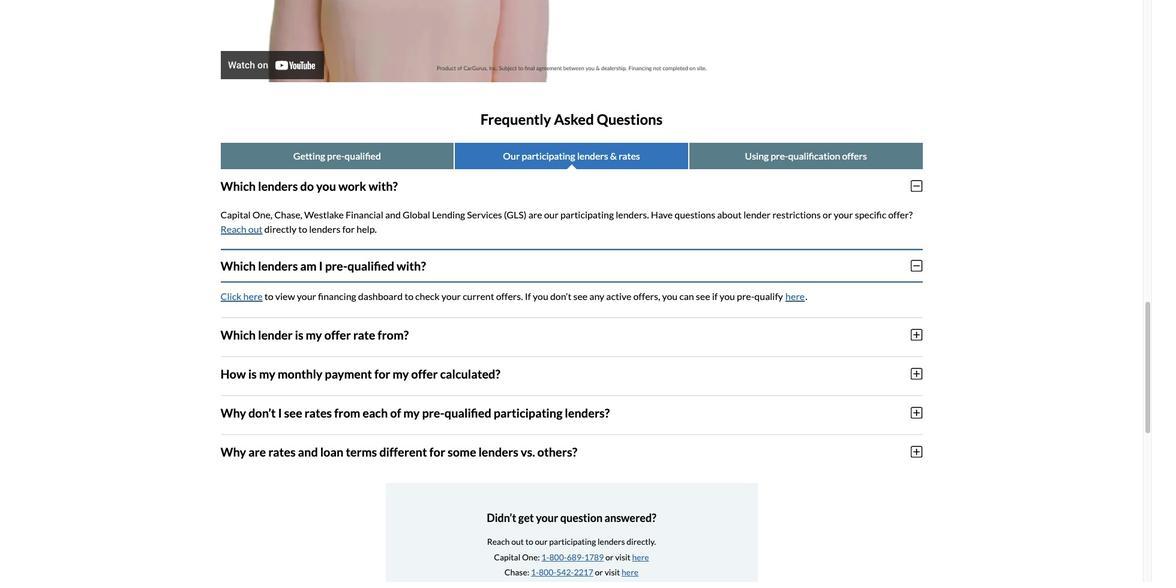 Task type: locate. For each thing, give the bounding box(es) containing it.
lenders.
[[616, 209, 649, 220]]

2 why from the top
[[221, 445, 246, 459]]

visit down directly.
[[615, 552, 631, 562]]

which lenders do you work with? button
[[221, 169, 923, 203]]

rates inside the frequently asked questions tab list
[[619, 150, 640, 161]]

which lenders am i pre-qualified with?
[[221, 259, 426, 273]]

reach down didn't
[[487, 537, 510, 547]]

for left some
[[430, 445, 445, 459]]

reach left directly at top
[[221, 223, 247, 235]]

plus square image inside why don't i see rates from each of my pre-qualified participating lenders? button
[[911, 406, 923, 419]]

click here link
[[221, 290, 263, 302]]

1 horizontal spatial lender
[[744, 209, 771, 220]]

0 horizontal spatial lender
[[258, 328, 293, 342]]

lenders down westlake
[[309, 223, 341, 235]]

rates for &
[[619, 150, 640, 161]]

for inside 'capital one, chase, westlake financial and global lending services (gls) are our participating lenders. have questions about lender restrictions or your specific offer? reach out directly to lenders for help.'
[[342, 223, 355, 235]]

1 vertical spatial out
[[512, 537, 524, 547]]

with? right work
[[369, 179, 398, 193]]

have
[[651, 209, 673, 220]]

1 why from the top
[[221, 406, 246, 420]]

0 horizontal spatial are
[[248, 445, 266, 459]]

you
[[316, 179, 336, 193], [533, 290, 549, 302], [662, 290, 678, 302], [720, 290, 735, 302]]

0 vertical spatial minus square image
[[911, 179, 923, 193]]

0 vertical spatial out
[[248, 223, 263, 235]]

lenders
[[577, 150, 609, 161], [258, 179, 298, 193], [309, 223, 341, 235], [258, 259, 298, 273], [479, 445, 519, 459], [598, 537, 625, 547]]

each
[[363, 406, 388, 420]]

lender
[[744, 209, 771, 220], [258, 328, 293, 342]]

rates
[[619, 150, 640, 161], [305, 406, 332, 420], [268, 445, 296, 459]]

1 vertical spatial offer
[[411, 367, 438, 381]]

1 horizontal spatial for
[[375, 367, 390, 381]]

and
[[385, 209, 401, 220], [298, 445, 318, 459]]

1 horizontal spatial and
[[385, 209, 401, 220]]

our down 'which lenders do you work with?' dropdown button
[[544, 209, 559, 220]]

getting pre-qualified
[[293, 150, 381, 161]]

minus square image for which lenders do you work with?
[[911, 179, 923, 193]]

0 vertical spatial capital
[[221, 209, 251, 220]]

qualification
[[789, 150, 841, 161]]

one:
[[522, 552, 540, 562]]

payment
[[325, 367, 372, 381]]

which up click here link
[[221, 259, 256, 273]]

chase,
[[274, 209, 303, 220]]

frequently
[[481, 110, 551, 128]]

to left the 'view'
[[265, 290, 274, 302]]

1 vertical spatial rates
[[305, 406, 332, 420]]

question
[[561, 511, 603, 525]]

capital up the chase:
[[494, 552, 521, 562]]

and left global
[[385, 209, 401, 220]]

is up monthly
[[295, 328, 304, 342]]

0 vertical spatial don't
[[550, 290, 572, 302]]

for
[[342, 223, 355, 235], [375, 367, 390, 381], [430, 445, 445, 459]]

see
[[574, 290, 588, 302], [696, 290, 710, 302], [284, 406, 302, 420]]

capital up reach out 'link'
[[221, 209, 251, 220]]

i right the am at the left of the page
[[319, 259, 323, 273]]

0 vertical spatial lender
[[744, 209, 771, 220]]

0 horizontal spatial rates
[[268, 445, 296, 459]]

your left specific
[[834, 209, 853, 220]]

1 vertical spatial with?
[[397, 259, 426, 273]]

0 horizontal spatial reach
[[221, 223, 247, 235]]

0 vertical spatial qualified
[[345, 150, 381, 161]]

for right payment
[[375, 367, 390, 381]]

which lender is my offer rate from?
[[221, 328, 409, 342]]

offers,
[[634, 290, 660, 302]]

are inside 'capital one, chase, westlake financial and global lending services (gls) are our participating lenders. have questions about lender restrictions or your specific offer? reach out directly to lenders for help.'
[[529, 209, 542, 220]]

view
[[275, 290, 295, 302]]

my up 'of'
[[393, 367, 409, 381]]

or right 1789
[[606, 552, 614, 562]]

out inside 'capital one, chase, westlake financial and global lending services (gls) are our participating lenders. have questions about lender restrictions or your specific offer? reach out directly to lenders for help.'
[[248, 223, 263, 235]]

offers.
[[496, 290, 523, 302]]

my right 'of'
[[404, 406, 420, 420]]

visit right 2217 on the bottom of page
[[605, 567, 620, 577]]

why don't i see rates from each of my pre-qualified participating lenders?
[[221, 406, 610, 420]]

minus square image
[[911, 179, 923, 193], [911, 259, 923, 272]]

with? up check
[[397, 259, 426, 273]]

1- right one:
[[542, 552, 550, 562]]

for inside button
[[375, 367, 390, 381]]

pre- right using
[[771, 150, 789, 161]]

0 vertical spatial with?
[[369, 179, 398, 193]]

0 horizontal spatial capital
[[221, 209, 251, 220]]

0 vertical spatial or
[[823, 209, 832, 220]]

2 horizontal spatial or
[[823, 209, 832, 220]]

which lenders do you work with?
[[221, 179, 398, 193]]

out inside reach out to our participating lenders directly. capital one: 1-800-689-1789 or visit here chase: 1-800-542-2217 or visit here
[[512, 537, 524, 547]]

2 vertical spatial qualified
[[445, 406, 492, 420]]

rates left loan
[[268, 445, 296, 459]]

2 horizontal spatial for
[[430, 445, 445, 459]]

to down chase, at the left
[[299, 223, 307, 235]]

1 plus square image from the top
[[911, 328, 923, 341]]

offer left rate
[[325, 328, 351, 342]]

which for which lenders do you work with?
[[221, 179, 256, 193]]

1- down one:
[[531, 567, 539, 577]]

pre- right 'getting'
[[327, 150, 345, 161]]

0 horizontal spatial i
[[278, 406, 282, 420]]

1 horizontal spatial i
[[319, 259, 323, 273]]

0 horizontal spatial for
[[342, 223, 355, 235]]

800- down one:
[[539, 567, 557, 577]]

reach out link
[[221, 223, 263, 235]]

you inside dropdown button
[[316, 179, 336, 193]]

directly.
[[627, 537, 656, 547]]

1 vertical spatial are
[[248, 445, 266, 459]]

2 plus square image from the top
[[911, 367, 923, 380]]

2 horizontal spatial rates
[[619, 150, 640, 161]]

minus square image inside which lenders am i pre-qualified with? dropdown button
[[911, 259, 923, 272]]

my up monthly
[[306, 328, 322, 342]]

0 vertical spatial here link
[[632, 552, 649, 562]]

which up one,
[[221, 179, 256, 193]]

1 vertical spatial our
[[535, 537, 548, 547]]

or
[[823, 209, 832, 220], [606, 552, 614, 562], [595, 567, 603, 577]]

see left the any
[[574, 290, 588, 302]]

plus square image inside why are rates and loan terms different for some lenders vs. others? button
[[911, 445, 923, 458]]

i down monthly
[[278, 406, 282, 420]]

0 horizontal spatial out
[[248, 223, 263, 235]]

lenders left vs.
[[479, 445, 519, 459]]

lenders inside the frequently asked questions tab list
[[577, 150, 609, 161]]

800- up the 1-800-542-2217 link
[[550, 552, 567, 562]]

here link for 1-800-689-1789
[[632, 552, 649, 562]]

rates left from
[[305, 406, 332, 420]]

see left if
[[696, 290, 710, 302]]

2 vertical spatial or
[[595, 567, 603, 577]]

for left help.
[[342, 223, 355, 235]]

questions
[[597, 110, 663, 128]]

which inside 'which lenders do you work with?' dropdown button
[[221, 179, 256, 193]]

or right 2217 on the bottom of page
[[595, 567, 603, 577]]

qualified down calculated?
[[445, 406, 492, 420]]

your
[[834, 209, 853, 220], [297, 290, 316, 302], [442, 290, 461, 302], [536, 511, 558, 525]]

1 vertical spatial don't
[[248, 406, 276, 420]]

0 vertical spatial is
[[295, 328, 304, 342]]

lender inside 'capital one, chase, westlake financial and global lending services (gls) are our participating lenders. have questions about lender restrictions or your specific offer? reach out directly to lenders for help.'
[[744, 209, 771, 220]]

i inside which lenders am i pre-qualified with? dropdown button
[[319, 259, 323, 273]]

are
[[529, 209, 542, 220], [248, 445, 266, 459]]

do
[[300, 179, 314, 193]]

lenders up 1789
[[598, 537, 625, 547]]

or right the restrictions
[[823, 209, 832, 220]]

see down monthly
[[284, 406, 302, 420]]

0 vertical spatial rates
[[619, 150, 640, 161]]

2 vertical spatial rates
[[268, 445, 296, 459]]

1 horizontal spatial rates
[[305, 406, 332, 420]]

out
[[248, 223, 263, 235], [512, 537, 524, 547]]

minus square image down offer?
[[911, 259, 923, 272]]

which
[[221, 179, 256, 193], [221, 259, 256, 273], [221, 328, 256, 342]]

plus square image inside how is my monthly payment for my offer calculated? button
[[911, 367, 923, 380]]

calculated?
[[440, 367, 501, 381]]

click here to view your financing dashboard to check your current offers. if you don't see any active offers, you can see if you pre-qualify here .
[[221, 290, 808, 302]]

0 vertical spatial for
[[342, 223, 355, 235]]

1-
[[542, 552, 550, 562], [531, 567, 539, 577]]

out down one,
[[248, 223, 263, 235]]

participating
[[522, 150, 575, 161], [561, 209, 614, 220], [494, 406, 563, 420], [549, 537, 596, 547]]

1 vertical spatial minus square image
[[911, 259, 923, 272]]

1 vertical spatial why
[[221, 445, 246, 459]]

financial
[[346, 209, 383, 220]]

3 which from the top
[[221, 328, 256, 342]]

0 horizontal spatial see
[[284, 406, 302, 420]]

to inside reach out to our participating lenders directly. capital one: 1-800-689-1789 or visit here chase: 1-800-542-2217 or visit here
[[526, 537, 533, 547]]

or inside 'capital one, chase, westlake financial and global lending services (gls) are our participating lenders. have questions about lender restrictions or your specific offer? reach out directly to lenders for help.'
[[823, 209, 832, 220]]

1 minus square image from the top
[[911, 179, 923, 193]]

lender right about at right top
[[744, 209, 771, 220]]

participating right our
[[522, 150, 575, 161]]

0 vertical spatial which
[[221, 179, 256, 193]]

1 vertical spatial is
[[248, 367, 257, 381]]

why for why are rates and loan terms different for some lenders vs. others?
[[221, 445, 246, 459]]

if
[[525, 290, 531, 302]]

your right get
[[536, 511, 558, 525]]

of
[[390, 406, 401, 420]]

qualified up dashboard
[[348, 259, 394, 273]]

offer?
[[889, 209, 913, 220]]

getting pre-qualified button
[[221, 143, 454, 169]]

and inside 'capital one, chase, westlake financial and global lending services (gls) are our participating lenders. have questions about lender restrictions or your specific offer? reach out directly to lenders for help.'
[[385, 209, 401, 220]]

1 horizontal spatial or
[[606, 552, 614, 562]]

i inside why don't i see rates from each of my pre-qualified participating lenders? button
[[278, 406, 282, 420]]

click
[[221, 290, 242, 302]]

using pre-qualification offers button
[[690, 143, 923, 169]]

are inside button
[[248, 445, 266, 459]]

1 which from the top
[[221, 179, 256, 193]]

0 vertical spatial visit
[[615, 552, 631, 562]]

0 horizontal spatial and
[[298, 445, 318, 459]]

rates right &
[[619, 150, 640, 161]]

plus square image inside which lender is my offer rate from? button
[[911, 328, 923, 341]]

0 horizontal spatial or
[[595, 567, 603, 577]]

your right check
[[442, 290, 461, 302]]

offer up why don't i see rates from each of my pre-qualified participating lenders?
[[411, 367, 438, 381]]

your right the 'view'
[[297, 290, 316, 302]]

see inside button
[[284, 406, 302, 420]]

0 horizontal spatial don't
[[248, 406, 276, 420]]

0 horizontal spatial offer
[[325, 328, 351, 342]]

am
[[300, 259, 317, 273]]

1 horizontal spatial reach
[[487, 537, 510, 547]]

0 vertical spatial and
[[385, 209, 401, 220]]

plus square image
[[911, 328, 923, 341], [911, 367, 923, 380], [911, 406, 923, 419], [911, 445, 923, 458]]

lender down the 'view'
[[258, 328, 293, 342]]

0 vertical spatial why
[[221, 406, 246, 420]]

0 vertical spatial are
[[529, 209, 542, 220]]

any
[[590, 290, 605, 302]]

0 vertical spatial our
[[544, 209, 559, 220]]

2 which from the top
[[221, 259, 256, 273]]

capital inside reach out to our participating lenders directly. capital one: 1-800-689-1789 or visit here chase: 1-800-542-2217 or visit here
[[494, 552, 521, 562]]

is right "how"
[[248, 367, 257, 381]]

1 vertical spatial qualified
[[348, 259, 394, 273]]

pre-
[[327, 150, 345, 161], [771, 150, 789, 161], [325, 259, 348, 273], [737, 290, 755, 302], [422, 406, 445, 420]]

minus square image inside 'which lenders do you work with?' dropdown button
[[911, 179, 923, 193]]

2 vertical spatial for
[[430, 445, 445, 459]]

offer
[[325, 328, 351, 342], [411, 367, 438, 381]]

1 horizontal spatial are
[[529, 209, 542, 220]]

participating down 'which lenders do you work with?' dropdown button
[[561, 209, 614, 220]]

1 vertical spatial capital
[[494, 552, 521, 562]]

qualify
[[755, 290, 783, 302]]

0 horizontal spatial 1-
[[531, 567, 539, 577]]

plus square image for some
[[911, 445, 923, 458]]

lenders left &
[[577, 150, 609, 161]]

1 horizontal spatial out
[[512, 537, 524, 547]]

1 vertical spatial here link
[[622, 567, 639, 577]]

qualified inside the frequently asked questions tab list
[[345, 150, 381, 161]]

pre- right the am at the left of the page
[[325, 259, 348, 273]]

our
[[544, 209, 559, 220], [535, 537, 548, 547]]

help.
[[357, 223, 377, 235]]

and inside button
[[298, 445, 318, 459]]

which for which lender is my offer rate from?
[[221, 328, 256, 342]]

participating up 1-800-689-1789 link in the bottom of the page
[[549, 537, 596, 547]]

which inside which lender is my offer rate from? button
[[221, 328, 256, 342]]

pre- right 'of'
[[422, 406, 445, 420]]

0 vertical spatial i
[[319, 259, 323, 273]]

out up one:
[[512, 537, 524, 547]]

rates for see
[[305, 406, 332, 420]]

1 vertical spatial i
[[278, 406, 282, 420]]

didn't
[[487, 511, 516, 525]]

and left loan
[[298, 445, 318, 459]]

0 vertical spatial reach
[[221, 223, 247, 235]]

to up one:
[[526, 537, 533, 547]]

1 vertical spatial and
[[298, 445, 318, 459]]

0 vertical spatial offer
[[325, 328, 351, 342]]

is
[[295, 328, 304, 342], [248, 367, 257, 381]]

here link
[[632, 552, 649, 562], [622, 567, 639, 577]]

qualified up work
[[345, 150, 381, 161]]

pre- inside getting pre-qualified button
[[327, 150, 345, 161]]

1 horizontal spatial capital
[[494, 552, 521, 562]]

2 vertical spatial which
[[221, 328, 256, 342]]

our up one:
[[535, 537, 548, 547]]

capital one, chase, westlake financial and global lending services (gls) are our participating lenders. have questions about lender restrictions or your specific offer? reach out directly to lenders for help.
[[221, 209, 913, 235]]

2 minus square image from the top
[[911, 259, 923, 272]]

1 vertical spatial reach
[[487, 537, 510, 547]]

minus square image up offer?
[[911, 179, 923, 193]]

don't
[[550, 290, 572, 302], [248, 406, 276, 420]]

pre- inside using pre-qualification offers button
[[771, 150, 789, 161]]

4 plus square image from the top
[[911, 445, 923, 458]]

1 horizontal spatial offer
[[411, 367, 438, 381]]

.
[[806, 290, 808, 302]]

3 plus square image from the top
[[911, 406, 923, 419]]

which inside which lenders am i pre-qualified with? dropdown button
[[221, 259, 256, 273]]

which down click here link
[[221, 328, 256, 342]]

1 vertical spatial for
[[375, 367, 390, 381]]

participating inside reach out to our participating lenders directly. capital one: 1-800-689-1789 or visit here chase: 1-800-542-2217 or visit here
[[549, 537, 596, 547]]

1 vertical spatial which
[[221, 259, 256, 273]]

qualified
[[345, 150, 381, 161], [348, 259, 394, 273], [445, 406, 492, 420]]

reach inside reach out to our participating lenders directly. capital one: 1-800-689-1789 or visit here chase: 1-800-542-2217 or visit here
[[487, 537, 510, 547]]

pre- inside which lenders am i pre-qualified with? dropdown button
[[325, 259, 348, 273]]

0 vertical spatial 1-
[[542, 552, 550, 562]]

(gls)
[[504, 209, 527, 220]]

1 vertical spatial lender
[[258, 328, 293, 342]]

i
[[319, 259, 323, 273], [278, 406, 282, 420]]



Task type: vqa. For each thing, say whether or not it's contained in the screenshot.
542-
yes



Task type: describe. For each thing, give the bounding box(es) containing it.
some
[[448, 445, 476, 459]]

restrictions
[[773, 209, 821, 220]]

1 vertical spatial 800-
[[539, 567, 557, 577]]

0 horizontal spatial is
[[248, 367, 257, 381]]

using
[[745, 150, 769, 161]]

if
[[712, 290, 718, 302]]

why for why don't i see rates from each of my pre-qualified participating lenders?
[[221, 406, 246, 420]]

using pre-qualification offers
[[745, 150, 867, 161]]

didn't get your question answered?
[[487, 511, 657, 525]]

how is my monthly payment for my offer calculated? button
[[221, 357, 923, 391]]

directly
[[264, 223, 297, 235]]

1-800-689-1789 link
[[542, 552, 604, 562]]

monthly
[[278, 367, 323, 381]]

lender inside button
[[258, 328, 293, 342]]

2217
[[574, 567, 594, 577]]

one,
[[253, 209, 273, 220]]

why are rates and loan terms different for some lenders vs. others? button
[[221, 435, 923, 469]]

work
[[338, 179, 366, 193]]

answered?
[[605, 511, 657, 525]]

how
[[221, 367, 246, 381]]

westlake
[[304, 209, 344, 220]]

lenders inside reach out to our participating lenders directly. capital one: 1-800-689-1789 or visit here chase: 1-800-542-2217 or visit here
[[598, 537, 625, 547]]

check
[[415, 290, 440, 302]]

1 horizontal spatial 1-
[[542, 552, 550, 562]]

1 horizontal spatial see
[[574, 290, 588, 302]]

our
[[503, 150, 520, 161]]

2 horizontal spatial see
[[696, 290, 710, 302]]

1 vertical spatial 1-
[[531, 567, 539, 577]]

lenders?
[[565, 406, 610, 420]]

from
[[334, 406, 360, 420]]

frequently asked questions tab list
[[221, 143, 923, 169]]

terms
[[346, 445, 377, 459]]

global
[[403, 209, 430, 220]]

our inside 'capital one, chase, westlake financial and global lending services (gls) are our participating lenders. have questions about lender restrictions or your specific offer? reach out directly to lenders for help.'
[[544, 209, 559, 220]]

which lender is my offer rate from? button
[[221, 318, 923, 352]]

lenders inside 'capital one, chase, westlake financial and global lending services (gls) are our participating lenders. have questions about lender restrictions or your specific offer? reach out directly to lenders for help.'
[[309, 223, 341, 235]]

542-
[[557, 567, 574, 577]]

which for which lenders am i pre-qualified with?
[[221, 259, 256, 273]]

offers
[[842, 150, 867, 161]]

1-800-542-2217 link
[[531, 567, 594, 577]]

lending
[[432, 209, 465, 220]]

plus square image for my
[[911, 406, 923, 419]]

here button
[[785, 287, 806, 305]]

my inside button
[[404, 406, 420, 420]]

minus square image for which lenders am i pre-qualified with?
[[911, 259, 923, 272]]

1 vertical spatial or
[[606, 552, 614, 562]]

our inside reach out to our participating lenders directly. capital one: 1-800-689-1789 or visit here chase: 1-800-542-2217 or visit here
[[535, 537, 548, 547]]

why don't i see rates from each of my pre-qualified participating lenders? button
[[221, 396, 923, 430]]

different
[[379, 445, 427, 459]]

&
[[610, 150, 617, 161]]

1 horizontal spatial is
[[295, 328, 304, 342]]

my left monthly
[[259, 367, 275, 381]]

reach inside 'capital one, chase, westlake financial and global lending services (gls) are our participating lenders. have questions about lender restrictions or your specific offer? reach out directly to lenders for help.'
[[221, 223, 247, 235]]

chase:
[[505, 567, 530, 577]]

specific
[[855, 209, 887, 220]]

which lenders am i pre-qualified with? button
[[221, 249, 923, 283]]

asked
[[554, 110, 594, 128]]

from?
[[378, 328, 409, 342]]

about
[[717, 209, 742, 220]]

to inside 'capital one, chase, westlake financial and global lending services (gls) are our participating lenders. have questions about lender restrictions or your specific offer? reach out directly to lenders for help.'
[[299, 223, 307, 235]]

reach out to our participating lenders directly. capital one: 1-800-689-1789 or visit here chase: 1-800-542-2217 or visit here
[[487, 537, 656, 577]]

participating inside 'capital one, chase, westlake financial and global lending services (gls) are our participating lenders. have questions about lender restrictions or your specific offer? reach out directly to lenders for help.'
[[561, 209, 614, 220]]

loan
[[320, 445, 344, 459]]

our participating lenders & rates button
[[455, 143, 688, 169]]

don't inside button
[[248, 406, 276, 420]]

questions
[[675, 209, 716, 220]]

dashboard
[[358, 290, 403, 302]]

lenders left the am at the left of the page
[[258, 259, 298, 273]]

0 vertical spatial 800-
[[550, 552, 567, 562]]

pre- inside why don't i see rates from each of my pre-qualified participating lenders? button
[[422, 406, 445, 420]]

qualified inside dropdown button
[[348, 259, 394, 273]]

our participating lenders & rates tab panel
[[221, 169, 923, 473]]

current
[[463, 290, 494, 302]]

frequently asked questions
[[481, 110, 663, 128]]

your inside 'capital one, chase, westlake financial and global lending services (gls) are our participating lenders. have questions about lender restrictions or your specific offer? reach out directly to lenders for help.'
[[834, 209, 853, 220]]

for inside button
[[430, 445, 445, 459]]

others?
[[538, 445, 577, 459]]

getting
[[293, 150, 325, 161]]

pre- right if
[[737, 290, 755, 302]]

capital inside 'capital one, chase, westlake financial and global lending services (gls) are our participating lenders. have questions about lender restrictions or your specific offer? reach out directly to lenders for help.'
[[221, 209, 251, 220]]

participating inside the frequently asked questions tab list
[[522, 150, 575, 161]]

our participating lenders & rates
[[503, 150, 640, 161]]

1 horizontal spatial don't
[[550, 290, 572, 302]]

why are rates and loan terms different for some lenders vs. others?
[[221, 445, 577, 459]]

vs.
[[521, 445, 535, 459]]

active
[[606, 290, 632, 302]]

1789
[[585, 552, 604, 562]]

services
[[467, 209, 502, 220]]

get
[[519, 511, 534, 525]]

lenders left 'do'
[[258, 179, 298, 193]]

financing
[[318, 290, 356, 302]]

to left check
[[405, 290, 414, 302]]

can
[[680, 290, 694, 302]]

how is my monthly payment for my offer calculated?
[[221, 367, 501, 381]]

689-
[[567, 552, 585, 562]]

1 vertical spatial visit
[[605, 567, 620, 577]]

plus square image for calculated?
[[911, 367, 923, 380]]

rate
[[353, 328, 375, 342]]

participating up vs.
[[494, 406, 563, 420]]

here link for 1-800-542-2217
[[622, 567, 639, 577]]



